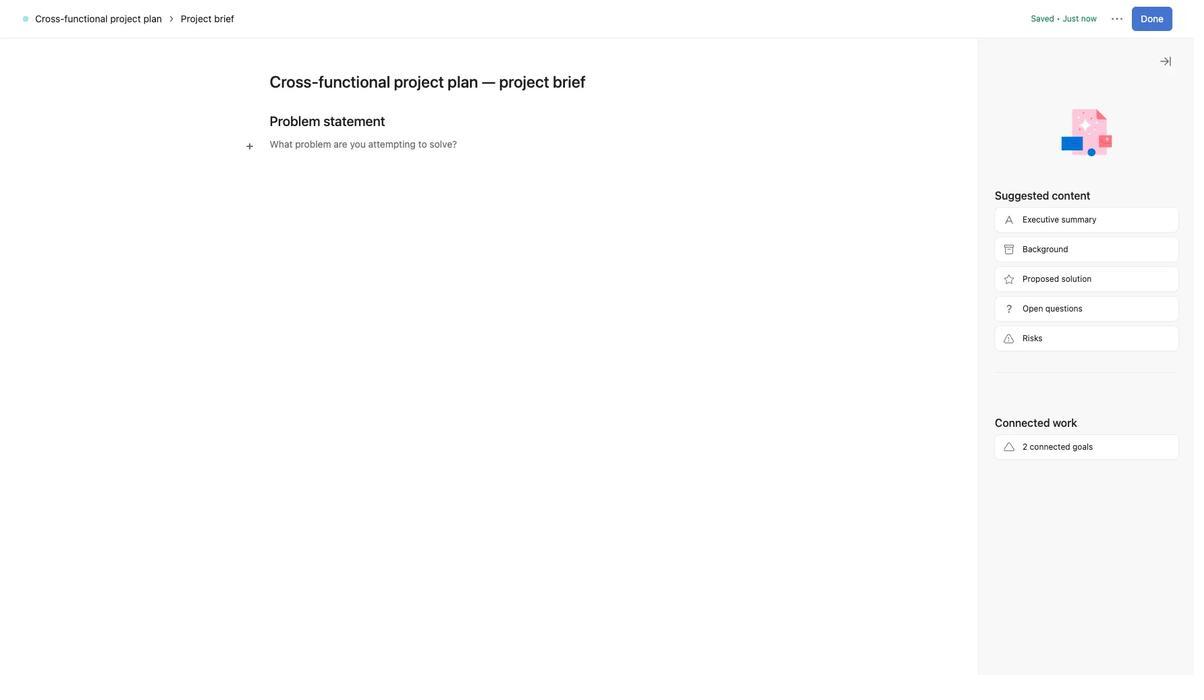 Task type: describe. For each thing, give the bounding box(es) containing it.
0 likes. click to like this task image
[[1151, 296, 1162, 306]]

Edit title for Cross-functional project plan project brief text field
[[270, 71, 708, 92]]

proposed
[[1023, 274, 1059, 284]]

more actions for project brief image
[[1112, 13, 1122, 24]]

1 your from the left
[[1006, 249, 1025, 261]]

use status updates to communicate the progress of your project with your teammates. skip the…
[[954, 234, 1157, 275]]

on track
[[942, 121, 994, 137]]

off!
[[1067, 394, 1084, 406]]

calendar
[[438, 84, 478, 96]]

my
[[1034, 11, 1045, 21]]

latest status update element
[[942, 150, 1177, 325]]

solution
[[1061, 274, 1092, 284]]

kicked off!
[[1027, 167, 1080, 180]]

the…
[[975, 264, 997, 275]]

project inside this project is kicked off! jacob simon 32 minutes ago
[[982, 394, 1018, 406]]

problem statement document
[[237, 113, 741, 568]]

dashboard
[[574, 84, 623, 96]]

add billing info button
[[1081, 7, 1149, 26]]

40
[[958, 461, 969, 471]]

ago for simon
[[1026, 302, 1040, 313]]

the
[[1113, 234, 1127, 246]]

project down suggested content
[[1026, 205, 1057, 216]]

project created jacob simon
[[958, 516, 1035, 544]]

sample
[[992, 205, 1023, 216]]

2 connected goals
[[1023, 442, 1093, 452]]

functional
[[64, 13, 108, 24]]

updates
[[1003, 234, 1038, 246]]

status inside use status updates to communicate the progress of your project with your teammates. skip the…
[[973, 234, 1000, 246]]

you
[[958, 445, 977, 457]]

goals
[[1073, 442, 1093, 452]]

1 horizontal spatial status
[[1059, 205, 1086, 216]]

insert an object image
[[245, 142, 253, 151]]

this is a sample project status update in asana.
[[954, 205, 1161, 216]]

plan
[[143, 13, 162, 24]]

minutes inside this project is kicked off! jacob simon 32 minutes ago
[[1034, 411, 1064, 421]]

project created
[[958, 516, 1035, 529]]

jacob simon link inside latest status update element
[[981, 289, 1038, 300]]

in inside latest status update element
[[1122, 205, 1129, 216]]

trial?
[[1048, 11, 1066, 21]]

info
[[1129, 11, 1143, 21]]

jacob inside jacob simon 32 minutes ago
[[981, 289, 1008, 300]]

teammates.
[[1104, 249, 1155, 261]]

questions
[[1045, 304, 1083, 314]]

asana.
[[1132, 205, 1161, 216]]

project roles
[[286, 140, 362, 155]]

list link
[[266, 83, 293, 98]]

minutes for joined
[[971, 461, 1001, 471]]

communicate
[[1052, 234, 1111, 246]]

use
[[954, 234, 971, 246]]

project brief
[[181, 13, 234, 24]]

this for this is a sample project status update in asana.
[[954, 205, 972, 216]]

list
[[277, 84, 293, 96]]

now
[[1081, 13, 1097, 24]]

to
[[1041, 234, 1049, 246]]

close image
[[1160, 56, 1171, 67]]

global element
[[0, 33, 162, 114]]

you joined 40 minutes ago
[[958, 445, 1018, 471]]

2 your from the left
[[1082, 249, 1101, 261]]

you joined button
[[958, 444, 1018, 458]]

proposed solution
[[1023, 274, 1092, 284]]

what's
[[996, 11, 1023, 21]]

jacob inside project created jacob simon
[[958, 533, 986, 544]]

this project is kicked off! button
[[958, 393, 1084, 406]]



Task type: vqa. For each thing, say whether or not it's contained in the screenshot.
20 to the left
no



Task type: locate. For each thing, give the bounding box(es) containing it.
1 horizontal spatial your
[[1082, 249, 1101, 261]]

0 horizontal spatial 32
[[981, 302, 991, 313]]

project left 'plan'
[[110, 13, 141, 24]]

your
[[1006, 249, 1025, 261], [1082, 249, 1101, 261]]

cross-
[[35, 13, 64, 24]]

add billing info
[[1087, 11, 1143, 21]]

in
[[1025, 11, 1032, 21], [1122, 205, 1129, 216]]

1 vertical spatial status
[[973, 234, 1000, 246]]

jacob down the… at the right of page
[[981, 289, 1008, 300]]

jacob simon link up you joined button
[[958, 410, 1016, 421]]

open
[[1023, 304, 1043, 314]]

0 horizontal spatial ago
[[1004, 461, 1018, 471]]

32
[[981, 302, 991, 313], [1021, 411, 1031, 421]]

2 vertical spatial simon
[[988, 533, 1016, 544]]

minutes down you joined button
[[971, 461, 1001, 471]]

jacob inside this project is kicked off! jacob simon 32 minutes ago
[[958, 410, 986, 421]]

project up connected work
[[982, 394, 1018, 406]]

risks
[[1023, 333, 1043, 344]]

in inside button
[[1025, 11, 1032, 21]]

ago down proposed
[[1026, 302, 1040, 313]]

32 inside this project is kicked off! jacob simon 32 minutes ago
[[1021, 411, 1031, 421]]

1 vertical spatial this
[[954, 205, 972, 216]]

this project is kicked off! jacob simon 32 minutes ago
[[958, 394, 1084, 421]]

1 horizontal spatial ago
[[1026, 302, 1040, 313]]

just
[[1063, 13, 1079, 24]]

in left asana.
[[1122, 205, 1129, 216]]

jacob simon 32 minutes ago
[[981, 289, 1040, 313]]

in left my
[[1025, 11, 1032, 21]]

workflow link
[[494, 83, 547, 98]]

summary
[[954, 190, 998, 201]]

a
[[984, 205, 989, 216]]

0 vertical spatial jacob simon link
[[981, 289, 1038, 300]]

billing
[[1104, 11, 1127, 21]]

problem
[[270, 113, 320, 129]]

ago inside you joined 40 minutes ago
[[1004, 461, 1018, 471]]

project down to
[[1028, 249, 1059, 261]]

project
[[181, 13, 212, 24]]

minutes down "kicked"
[[1034, 411, 1064, 421]]

project up summary
[[978, 167, 1013, 180]]

2 vertical spatial minutes
[[971, 461, 1001, 471]]

project inside use status updates to communicate the progress of your project with your teammates. skip the…
[[1028, 249, 1059, 261]]

0 horizontal spatial status
[[973, 234, 1000, 246]]

status up the communicate
[[1059, 205, 1086, 216]]

what's in my trial? button
[[990, 7, 1073, 26]]

this down summary
[[954, 205, 972, 216]]

ago
[[1026, 302, 1040, 313], [1066, 411, 1080, 421], [1004, 461, 1018, 471]]

done
[[1141, 13, 1164, 24]]

1 vertical spatial simon
[[988, 410, 1016, 421]]

simon down project created at the bottom of the page
[[988, 533, 1016, 544]]

0 vertical spatial status
[[1059, 205, 1086, 216]]

executive
[[1023, 215, 1059, 225]]

this up you
[[958, 394, 980, 406]]

suggested content
[[995, 190, 1090, 202]]

0 vertical spatial 32
[[981, 302, 991, 313]]

1 horizontal spatial 32
[[1021, 411, 1031, 421]]

simon
[[1010, 289, 1038, 300], [988, 410, 1016, 421], [988, 533, 1016, 544]]

workflow
[[505, 84, 547, 96]]

•
[[1057, 13, 1060, 24]]

done button
[[1132, 7, 1172, 31]]

0 horizontal spatial your
[[1006, 249, 1025, 261]]

32 down this project is kicked off! "button"
[[1021, 411, 1031, 421]]

brief
[[214, 13, 234, 24]]

board link
[[309, 83, 346, 98]]

timeline
[[373, 84, 411, 96]]

calendar link
[[427, 83, 478, 98]]

32 inside jacob simon 32 minutes ago
[[981, 302, 991, 313]]

board
[[320, 84, 346, 96]]

this
[[954, 167, 975, 180], [954, 205, 972, 216], [958, 394, 980, 406]]

summary
[[1061, 215, 1096, 225]]

hide sidebar image
[[18, 11, 28, 22]]

ago inside jacob simon 32 minutes ago
[[1026, 302, 1040, 313]]

jacob up you
[[958, 410, 986, 421]]

is left "kicked"
[[1021, 394, 1029, 406]]

2 vertical spatial jacob simon link
[[958, 533, 1016, 544]]

background
[[1023, 244, 1068, 254]]

open questions
[[1023, 304, 1083, 314]]

0 vertical spatial this
[[954, 167, 975, 180]]

0 vertical spatial simon
[[1010, 289, 1038, 300]]

what's in my trial?
[[996, 11, 1066, 21]]

this for this project is kicked off!
[[954, 167, 975, 180]]

1 vertical spatial 32
[[1021, 411, 1031, 421]]

1 vertical spatial in
[[1122, 205, 1129, 216]]

cross-functional project plan
[[35, 13, 162, 24]]

statement
[[323, 113, 385, 129]]

simon inside jacob simon 32 minutes ago
[[1010, 289, 1038, 300]]

1 vertical spatial jacob
[[958, 410, 986, 421]]

jacob simon link down project created at the bottom of the page
[[958, 533, 1016, 544]]

0 vertical spatial minutes
[[993, 302, 1023, 313]]

0 vertical spatial jacob
[[981, 289, 1008, 300]]

simon down this project is kicked off! "button"
[[988, 410, 1016, 421]]

of
[[995, 249, 1004, 261]]

minutes inside jacob simon 32 minutes ago
[[993, 302, 1023, 313]]

minutes for simon
[[993, 302, 1023, 313]]

this project is kicked off!
[[954, 167, 1080, 180]]

2 vertical spatial this
[[958, 394, 980, 406]]

ago down "off!" on the bottom of the page
[[1066, 411, 1080, 421]]

joined
[[980, 445, 1010, 457]]

1 vertical spatial ago
[[1066, 411, 1080, 421]]

this up summary
[[954, 167, 975, 180]]

0 vertical spatial in
[[1025, 11, 1032, 21]]

0 vertical spatial is
[[1016, 167, 1024, 180]]

2 vertical spatial ago
[[1004, 461, 1018, 471]]

problem statement
[[270, 113, 385, 129]]

ago for joined
[[1004, 461, 1018, 471]]

simon inside project created jacob simon
[[988, 533, 1016, 544]]

2 vertical spatial jacob
[[958, 533, 986, 544]]

minutes up risks
[[993, 302, 1023, 313]]

32 down the… at the right of page
[[981, 302, 991, 313]]

update
[[1089, 205, 1119, 216]]

1 vertical spatial is
[[975, 205, 982, 216]]

minutes inside you joined 40 minutes ago
[[971, 461, 1001, 471]]

2
[[1023, 442, 1027, 452]]

dashboard link
[[563, 83, 623, 98]]

1 vertical spatial jacob simon link
[[958, 410, 1016, 421]]

jacob down project created at the bottom of the page
[[958, 533, 986, 544]]

minutes
[[993, 302, 1023, 313], [1034, 411, 1064, 421], [971, 461, 1001, 471]]

jacob simon link up the open
[[981, 289, 1038, 300]]

is
[[1016, 167, 1024, 180], [975, 205, 982, 216], [1021, 394, 1029, 406]]

ago down 'joined'
[[1004, 461, 1018, 471]]

list box
[[438, 5, 762, 27]]

your down the communicate
[[1082, 249, 1101, 261]]

kicked
[[1032, 394, 1064, 406]]

simon inside this project is kicked off! jacob simon 32 minutes ago
[[988, 410, 1016, 421]]

is for kicked
[[1021, 394, 1029, 406]]

connected work
[[995, 417, 1077, 429]]

this inside this project is kicked off! jacob simon 32 minutes ago
[[958, 394, 980, 406]]

your down updates
[[1006, 249, 1025, 261]]

1 horizontal spatial in
[[1122, 205, 1129, 216]]

timeline link
[[362, 83, 411, 98]]

status
[[1059, 205, 1086, 216], [973, 234, 1000, 246]]

is inside this project is kicked off! jacob simon 32 minutes ago
[[1021, 394, 1029, 406]]

project
[[110, 13, 141, 24], [978, 167, 1013, 180], [1026, 205, 1057, 216], [1028, 249, 1059, 261], [982, 394, 1018, 406]]

jacob
[[981, 289, 1008, 300], [958, 410, 986, 421], [958, 533, 986, 544]]

cross-functional project plan link
[[35, 13, 162, 24]]

2 vertical spatial is
[[1021, 394, 1029, 406]]

jacob simon link
[[981, 289, 1038, 300], [958, 410, 1016, 421], [958, 533, 1016, 544]]

skip
[[954, 264, 973, 275]]

status up of
[[973, 234, 1000, 246]]

connected
[[1030, 442, 1070, 452]]

2 horizontal spatial ago
[[1066, 411, 1080, 421]]

with
[[1061, 249, 1079, 261]]

is left the a
[[975, 205, 982, 216]]

0 horizontal spatial in
[[1025, 11, 1032, 21]]

executive summary
[[1023, 215, 1096, 225]]

add
[[1087, 11, 1102, 21]]

1 vertical spatial minutes
[[1034, 411, 1064, 421]]

ago inside this project is kicked off! jacob simon 32 minutes ago
[[1066, 411, 1080, 421]]

saved
[[1031, 13, 1054, 24]]

is for kicked off!
[[1016, 167, 1024, 180]]

is up suggested content
[[1016, 167, 1024, 180]]

simon up the open
[[1010, 289, 1038, 300]]

0 vertical spatial ago
[[1026, 302, 1040, 313]]

progress
[[954, 249, 992, 261]]

saved • just now
[[1031, 13, 1097, 24]]



